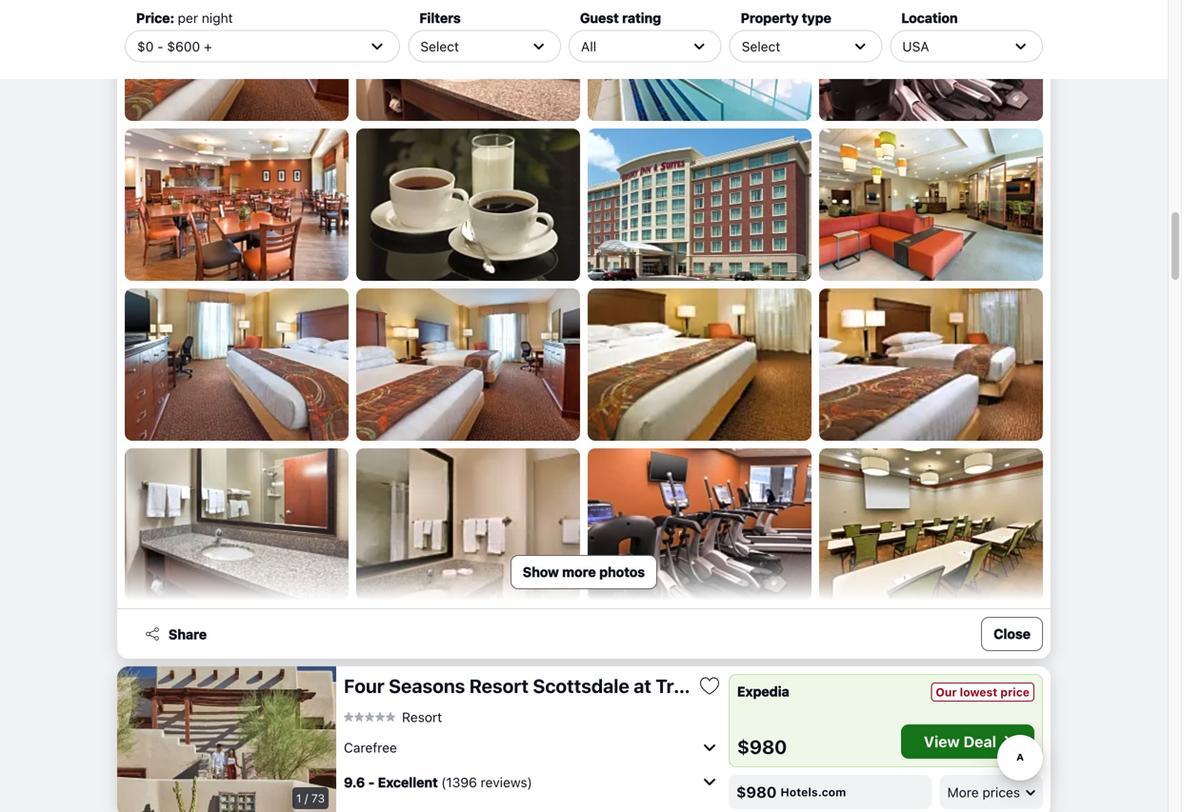 Task type: locate. For each thing, give the bounding box(es) containing it.
1 select from the left
[[420, 38, 459, 54]]

all
[[581, 38, 597, 54]]

our
[[936, 686, 957, 699]]

$980
[[738, 736, 787, 758], [737, 784, 777, 802]]

hotels.com
[[781, 786, 846, 799]]

0 vertical spatial -
[[157, 38, 163, 54]]

select for property type
[[742, 38, 781, 54]]

(1396
[[441, 775, 477, 791]]

more prices
[[948, 785, 1021, 801]]

our lowest price
[[936, 686, 1030, 699]]

- right 9.6
[[368, 775, 375, 791]]

$980 left hotels.com
[[737, 784, 777, 802]]

1 vertical spatial resort
[[402, 710, 442, 725]]

0 horizontal spatial select
[[420, 38, 459, 54]]

resort inside button
[[469, 675, 529, 698]]

select for filters
[[420, 38, 459, 54]]

0 vertical spatial $980
[[738, 736, 787, 758]]

- for 9.6
[[368, 775, 375, 791]]

lowest
[[960, 686, 998, 699]]

four
[[344, 675, 385, 698]]

1 horizontal spatial select
[[742, 38, 781, 54]]

four seasons resort scottsdale at troon north button
[[344, 675, 763, 698]]

1 vertical spatial -
[[368, 775, 375, 791]]

guest rating
[[580, 10, 661, 26]]

usa
[[903, 38, 930, 54]]

show more photos button
[[511, 556, 658, 590]]

resort up carefree button
[[469, 675, 529, 698]]

carefree button
[[344, 733, 721, 763]]

seasons
[[389, 675, 465, 698]]

resort down seasons on the bottom of page
[[402, 710, 442, 725]]

close
[[994, 627, 1031, 642]]

0 horizontal spatial -
[[157, 38, 163, 54]]

-
[[157, 38, 163, 54], [368, 775, 375, 791]]

price:
[[136, 10, 175, 26]]

2 select from the left
[[742, 38, 781, 54]]

property
[[741, 10, 799, 26]]

$980 down expedia
[[738, 736, 787, 758]]

guest
[[580, 10, 619, 26]]

four seasons resort scottsdale at troon north
[[344, 675, 763, 698]]

four seasons resort scottsdale at troon north, (carefree, usa) image
[[117, 667, 336, 813]]

type
[[802, 10, 832, 26]]

resort
[[469, 675, 529, 698], [402, 710, 442, 725]]

0 horizontal spatial resort
[[402, 710, 442, 725]]

resort button
[[344, 709, 442, 726]]

/
[[305, 792, 308, 806]]

1 horizontal spatial -
[[368, 775, 375, 791]]

- right "$0" at the left top of the page
[[157, 38, 163, 54]]

select down "filters"
[[420, 38, 459, 54]]

per
[[178, 10, 198, 26]]

0 vertical spatial resort
[[469, 675, 529, 698]]

1 horizontal spatial resort
[[469, 675, 529, 698]]

73
[[311, 792, 325, 806]]

select down property
[[742, 38, 781, 54]]

more prices button
[[940, 776, 1043, 810]]

select
[[420, 38, 459, 54], [742, 38, 781, 54]]

view
[[924, 733, 960, 751]]

share
[[169, 627, 207, 642]]

show
[[523, 565, 559, 580]]

- for $0
[[157, 38, 163, 54]]



Task type: vqa. For each thing, say whether or not it's contained in the screenshot.
North
yes



Task type: describe. For each thing, give the bounding box(es) containing it.
filters
[[420, 10, 461, 26]]

1 / 73
[[296, 792, 325, 806]]

resort inside "button"
[[402, 710, 442, 725]]

more
[[948, 785, 979, 801]]

share button
[[132, 617, 218, 652]]

excellent
[[378, 775, 438, 791]]

$0
[[137, 38, 154, 54]]

9.6 - excellent (1396 reviews)
[[344, 775, 532, 791]]

north
[[712, 675, 763, 698]]

$0 - $600 +
[[137, 38, 212, 54]]

close button
[[982, 617, 1043, 652]]

9.6
[[344, 775, 365, 791]]

view deal button
[[901, 725, 1035, 759]]

show more photos
[[523, 565, 645, 580]]

carefree
[[344, 740, 397, 756]]

deal
[[964, 733, 997, 751]]

more
[[562, 565, 596, 580]]

price: per night
[[136, 10, 233, 26]]

expedia
[[738, 684, 790, 700]]

scottsdale
[[533, 675, 630, 698]]

property type
[[741, 10, 832, 26]]

view deal
[[924, 733, 997, 751]]

troon
[[656, 675, 708, 698]]

reviews)
[[481, 775, 532, 791]]

1 vertical spatial $980
[[737, 784, 777, 802]]

at
[[634, 675, 652, 698]]

rating
[[622, 10, 661, 26]]

prices
[[983, 785, 1021, 801]]

+
[[204, 38, 212, 54]]

$600
[[167, 38, 200, 54]]

1
[[296, 792, 302, 806]]

night
[[202, 10, 233, 26]]

location
[[902, 10, 958, 26]]

photos
[[599, 565, 645, 580]]

price
[[1001, 686, 1030, 699]]



